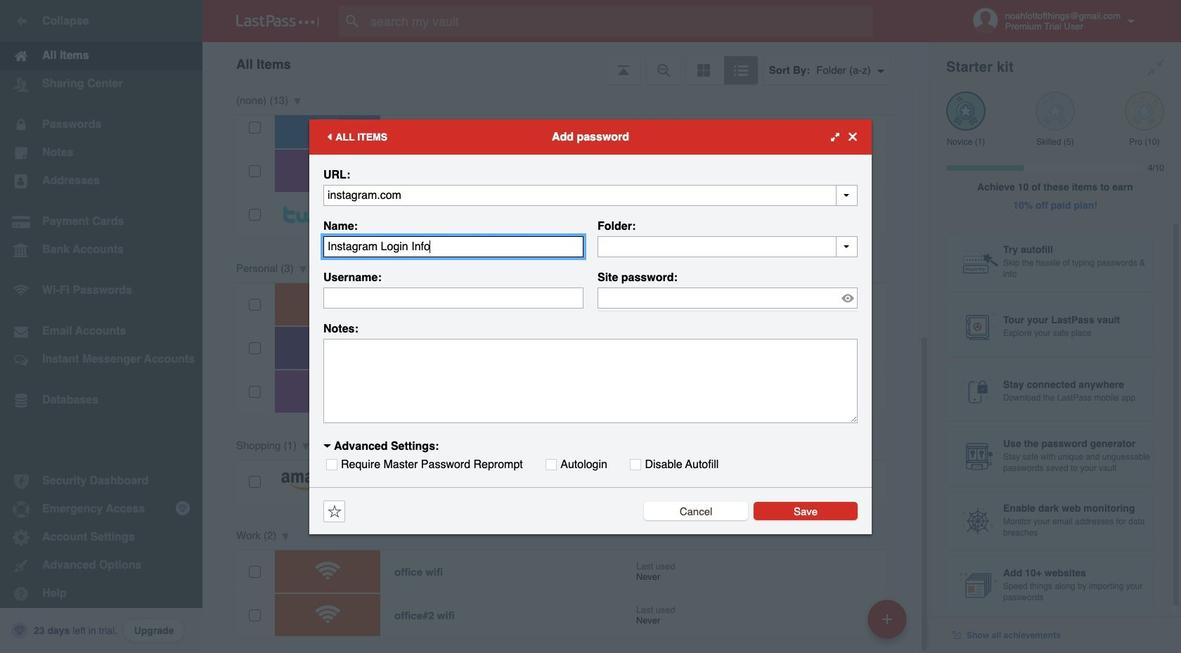 Task type: vqa. For each thing, say whether or not it's contained in the screenshot.
New item navigation
yes



Task type: locate. For each thing, give the bounding box(es) containing it.
None password field
[[598, 287, 858, 308]]

None text field
[[324, 287, 584, 308], [324, 339, 858, 423], [324, 287, 584, 308], [324, 339, 858, 423]]

new item image
[[883, 614, 893, 624]]

None text field
[[324, 185, 858, 206], [324, 236, 584, 257], [598, 236, 858, 257], [324, 185, 858, 206], [324, 236, 584, 257], [598, 236, 858, 257]]

search my vault text field
[[339, 6, 901, 37]]

dialog
[[309, 119, 872, 534]]



Task type: describe. For each thing, give the bounding box(es) containing it.
main navigation navigation
[[0, 0, 203, 653]]

vault options navigation
[[203, 42, 930, 84]]

Search search field
[[339, 6, 901, 37]]

lastpass image
[[236, 15, 319, 27]]

new item navigation
[[863, 596, 916, 653]]



